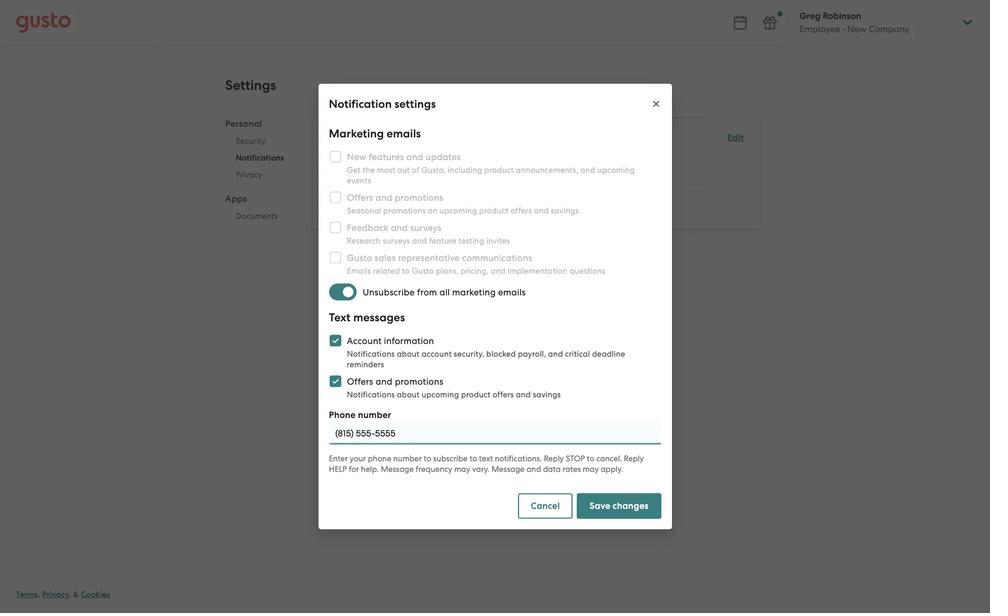 Task type: describe. For each thing, give the bounding box(es) containing it.
marketing emails all emails
[[329, 153, 404, 177]]

get the most out of gusto, including product announcements, and upcoming events
[[347, 165, 635, 185]]

0 vertical spatial savings
[[551, 206, 579, 216]]

enter
[[329, 454, 348, 464]]

apps
[[225, 194, 247, 205]]

gusto
[[412, 266, 434, 276]]

and inside get the most out of gusto, including product announcements, and upcoming events
[[580, 165, 595, 175]]

1 vertical spatial product
[[479, 206, 509, 216]]

and inside notifications about account security, blocked payroll, and critical deadline reminders
[[548, 350, 563, 359]]

save
[[590, 501, 610, 512]]

text messages
[[329, 311, 405, 325]]

and inside enter your phone number to subscribe to text notifications. reply stop to cancel. reply help for help. message frequency may vary. message and data rates may apply.
[[527, 465, 541, 474]]

emails down settings
[[387, 127, 421, 141]]

implementation
[[508, 266, 567, 276]]

marketing emails element
[[329, 152, 744, 185]]

about for information
[[397, 350, 420, 359]]

2 message from the left
[[492, 465, 525, 474]]

emails down implementation
[[498, 287, 526, 298]]

related
[[373, 266, 400, 276]]

plans,
[[436, 266, 459, 276]]

list containing marketing emails
[[329, 152, 744, 216]]

and right offers
[[376, 377, 393, 387]]

unsubscribe from all marketing emails
[[363, 287, 526, 298]]

1 , from the left
[[38, 591, 40, 600]]

Offers and promotions checkbox
[[324, 370, 347, 393]]

notifications inside notifications about account security, blocked payroll, and critical deadline reminders
[[347, 350, 395, 359]]

1 horizontal spatial privacy link
[[225, 167, 295, 184]]

data
[[543, 465, 561, 474]]

notifications about upcoming product offers and savings
[[347, 390, 561, 400]]

offers
[[347, 377, 373, 387]]

settings
[[225, 77, 276, 94]]

save changes
[[590, 501, 649, 512]]

edit
[[728, 132, 744, 143]]

0 vertical spatial promotions
[[383, 206, 426, 216]]

vary.
[[472, 465, 490, 474]]

settings
[[395, 97, 436, 111]]

notifications about account security, blocked payroll, and critical deadline reminders
[[347, 350, 625, 370]]

the
[[363, 165, 375, 175]]

personal
[[225, 119, 262, 130]]

payroll,
[[518, 350, 546, 359]]

marketing emails
[[329, 127, 421, 141]]

offers and promotions
[[347, 377, 443, 387]]

notifications group
[[329, 131, 744, 216]]

account
[[422, 350, 452, 359]]

announcements,
[[516, 165, 578, 175]]

changes
[[613, 501, 649, 512]]

information
[[384, 336, 434, 346]]

surveys
[[383, 236, 410, 246]]

phone
[[368, 454, 391, 464]]

invites
[[486, 236, 510, 246]]

emails right all
[[342, 166, 369, 177]]

unsubscribe
[[363, 287, 415, 298]]

most
[[377, 165, 395, 175]]

account
[[347, 336, 382, 346]]

none
[[329, 205, 352, 215]]

1 vertical spatial upcoming
[[440, 206, 477, 216]]

enter your phone number to subscribe to text notifications. reply stop to cancel. reply help for help. message frequency may vary. message and data rates may apply.
[[329, 454, 644, 474]]

1 may from the left
[[454, 465, 470, 474]]

cancel
[[531, 501, 560, 512]]

1 vertical spatial privacy
[[42, 591, 69, 600]]

1 vertical spatial privacy link
[[42, 591, 69, 600]]

emails
[[347, 266, 371, 276]]

to left gusto
[[402, 266, 410, 276]]

notifications down security link
[[236, 153, 284, 163]]

seasonal promotions on upcoming product offers and savings
[[347, 206, 579, 216]]

to up frequency
[[424, 454, 431, 464]]

security
[[236, 137, 266, 146]]

blocked
[[486, 350, 516, 359]]

text
[[479, 454, 493, 464]]

out
[[397, 165, 410, 175]]

get
[[347, 165, 361, 175]]

testing
[[459, 236, 484, 246]]

marketing for marketing emails all emails
[[329, 153, 374, 164]]

edit link
[[728, 132, 744, 143]]

to left text
[[470, 454, 477, 464]]

product inside get the most out of gusto, including product announcements, and upcoming events
[[484, 165, 514, 175]]

documents link
[[225, 208, 295, 225]]

all
[[440, 287, 450, 298]]

phone number
[[329, 410, 391, 421]]

text messages none
[[329, 192, 391, 215]]

text messages element
[[329, 191, 744, 216]]

2 reply from the left
[[624, 454, 644, 464]]

research surveys and feature testing invites
[[347, 236, 510, 246]]

account menu element
[[786, 0, 974, 45]]

2 may from the left
[[583, 465, 599, 474]]

terms
[[16, 591, 38, 600]]

research
[[347, 236, 381, 246]]

events
[[347, 176, 371, 185]]

terms , privacy , & cookies
[[16, 591, 110, 600]]

1 vertical spatial savings
[[533, 390, 561, 400]]



Task type: vqa. For each thing, say whether or not it's contained in the screenshot.
Text messages
yes



Task type: locate. For each thing, give the bounding box(es) containing it.
1 horizontal spatial message
[[492, 465, 525, 474]]

and down announcements,
[[534, 206, 549, 216]]

notifications down offers
[[347, 390, 395, 400]]

emails up most
[[376, 153, 404, 164]]

notifications up 'marketing emails all emails'
[[329, 132, 397, 146]]

gusto,
[[422, 165, 446, 175]]

text inside text messages none
[[329, 192, 347, 203]]

1 reply from the left
[[544, 454, 564, 464]]

1 vertical spatial number
[[393, 454, 422, 464]]

may
[[454, 465, 470, 474], [583, 465, 599, 474]]

notification
[[329, 97, 392, 111]]

security link
[[225, 133, 295, 150]]

help
[[329, 465, 347, 474]]

on
[[428, 206, 438, 216]]

marketing for marketing emails
[[329, 127, 384, 141]]

1 horizontal spatial privacy
[[236, 170, 263, 180]]

2 vertical spatial product
[[461, 390, 491, 400]]

and right "pricing,"
[[491, 266, 506, 276]]

0 vertical spatial upcoming
[[597, 165, 635, 175]]

messages inside 'notification settings' dialog
[[353, 311, 405, 325]]

1 horizontal spatial number
[[393, 454, 422, 464]]

0 horizontal spatial privacy link
[[42, 591, 69, 600]]

0 horizontal spatial may
[[454, 465, 470, 474]]

subscribe
[[433, 454, 468, 464]]

list
[[329, 152, 744, 216]]

notifications.
[[495, 454, 542, 464]]

Phone number text field
[[329, 422, 661, 445]]

notification settings dialog
[[318, 84, 672, 530]]

text for text messages
[[329, 311, 351, 325]]

critical
[[565, 350, 590, 359]]

frequency
[[416, 465, 452, 474]]

messages for text messages
[[353, 311, 405, 325]]

privacy link left "&"
[[42, 591, 69, 600]]

and left data
[[527, 465, 541, 474]]

reminders
[[347, 360, 384, 370]]

0 vertical spatial privacy
[[236, 170, 263, 180]]

number right the phone
[[393, 454, 422, 464]]

privacy link
[[225, 167, 295, 184], [42, 591, 69, 600]]

deadline
[[592, 350, 625, 359]]

seasonal
[[347, 206, 381, 216]]

apply.
[[601, 465, 623, 474]]

marketing down notification
[[329, 127, 384, 141]]

may down subscribe
[[454, 465, 470, 474]]

0 vertical spatial privacy link
[[225, 167, 295, 184]]

text
[[329, 192, 347, 203], [329, 311, 351, 325]]

about inside notifications about account security, blocked payroll, and critical deadline reminders
[[397, 350, 420, 359]]

including
[[448, 165, 482, 175]]

,
[[38, 591, 40, 600], [69, 591, 71, 600]]

offers down notifications about account security, blocked payroll, and critical deadline reminders
[[493, 390, 514, 400]]

your
[[350, 454, 366, 464]]

about down offers and promotions
[[397, 390, 420, 400]]

notifications up reminders on the left bottom of the page
[[347, 350, 395, 359]]

product down notifications about account security, blocked payroll, and critical deadline reminders
[[461, 390, 491, 400]]

home image
[[16, 12, 71, 33]]

of
[[412, 165, 419, 175]]

and right announcements,
[[580, 165, 595, 175]]

group
[[225, 118, 295, 228]]

to
[[402, 266, 410, 276], [424, 454, 431, 464], [470, 454, 477, 464], [587, 454, 594, 464]]

1 vertical spatial promotions
[[395, 377, 443, 387]]

privacy link down security link
[[225, 167, 295, 184]]

&
[[73, 591, 79, 600]]

1 horizontal spatial reply
[[624, 454, 644, 464]]

0 vertical spatial messages
[[349, 192, 391, 203]]

product up invites
[[479, 206, 509, 216]]

feature
[[429, 236, 457, 246]]

product
[[484, 165, 514, 175], [479, 206, 509, 216], [461, 390, 491, 400]]

marketing inside 'marketing emails all emails'
[[329, 153, 374, 164]]

message
[[381, 465, 414, 474], [492, 465, 525, 474]]

from
[[417, 287, 437, 298]]

reply
[[544, 454, 564, 464], [624, 454, 644, 464]]

gusto navigation element
[[0, 46, 158, 88]]

messages up the account information
[[353, 311, 405, 325]]

0 vertical spatial product
[[484, 165, 514, 175]]

privacy left "&"
[[42, 591, 69, 600]]

savings down announcements,
[[551, 206, 579, 216]]

0 vertical spatial text
[[329, 192, 347, 203]]

1 horizontal spatial may
[[583, 465, 599, 474]]

0 vertical spatial number
[[358, 410, 391, 421]]

1 vertical spatial marketing
[[329, 153, 374, 164]]

1 vertical spatial about
[[397, 390, 420, 400]]

account information
[[347, 336, 434, 346]]

1 message from the left
[[381, 465, 414, 474]]

marketing
[[329, 127, 384, 141], [329, 153, 374, 164]]

marketing inside 'notification settings' dialog
[[329, 127, 384, 141]]

documents
[[236, 212, 278, 221]]

number right phone
[[358, 410, 391, 421]]

for
[[349, 465, 359, 474]]

1 text from the top
[[329, 192, 347, 203]]

terms link
[[16, 591, 38, 600]]

cookies
[[81, 591, 110, 600]]

emails
[[387, 127, 421, 141], [376, 153, 404, 164], [342, 166, 369, 177], [498, 287, 526, 298]]

upcoming inside get the most out of gusto, including product announcements, and upcoming events
[[597, 165, 635, 175]]

2 , from the left
[[69, 591, 71, 600]]

and left feature
[[412, 236, 427, 246]]

messages inside text messages none
[[349, 192, 391, 203]]

0 vertical spatial offers
[[511, 206, 532, 216]]

about down information
[[397, 350, 420, 359]]

savings down payroll,
[[533, 390, 561, 400]]

privacy down notifications link on the top left of page
[[236, 170, 263, 180]]

product right including
[[484, 165, 514, 175]]

and left critical
[[548, 350, 563, 359]]

reply up data
[[544, 454, 564, 464]]

0 horizontal spatial privacy
[[42, 591, 69, 600]]

0 horizontal spatial ,
[[38, 591, 40, 600]]

text up account information checkbox
[[329, 311, 351, 325]]

upcoming
[[597, 165, 635, 175], [440, 206, 477, 216], [422, 390, 459, 400]]

text inside 'notification settings' dialog
[[329, 311, 351, 325]]

emails related to gusto plans, pricing, and implementation questions
[[347, 266, 605, 276]]

2 vertical spatial upcoming
[[422, 390, 459, 400]]

privacy inside group
[[236, 170, 263, 180]]

0 horizontal spatial reply
[[544, 454, 564, 464]]

1 about from the top
[[397, 350, 420, 359]]

save changes button
[[577, 494, 661, 519]]

2 about from the top
[[397, 390, 420, 400]]

promotions
[[383, 206, 426, 216], [395, 377, 443, 387]]

phone
[[329, 410, 356, 421]]

messages up seasonal
[[349, 192, 391, 203]]

privacy
[[236, 170, 263, 180], [42, 591, 69, 600]]

1 vertical spatial offers
[[493, 390, 514, 400]]

and
[[580, 165, 595, 175], [534, 206, 549, 216], [412, 236, 427, 246], [491, 266, 506, 276], [548, 350, 563, 359], [376, 377, 393, 387], [516, 390, 531, 400], [527, 465, 541, 474]]

cancel.
[[596, 454, 622, 464]]

notifications inside group
[[329, 132, 397, 146]]

0 horizontal spatial number
[[358, 410, 391, 421]]

2 text from the top
[[329, 311, 351, 325]]

0 vertical spatial about
[[397, 350, 420, 359]]

number
[[358, 410, 391, 421], [393, 454, 422, 464]]

Account information checkbox
[[324, 329, 347, 353]]

notifications link
[[225, 150, 295, 167]]

0 horizontal spatial message
[[381, 465, 414, 474]]

promotions left on
[[383, 206, 426, 216]]

text for text messages none
[[329, 192, 347, 203]]

0 vertical spatial marketing
[[329, 127, 384, 141]]

1 vertical spatial messages
[[353, 311, 405, 325]]

stop
[[566, 454, 585, 464]]

1 vertical spatial text
[[329, 311, 351, 325]]

questions
[[570, 266, 605, 276]]

cancel button
[[518, 494, 573, 519]]

offers
[[511, 206, 532, 216], [493, 390, 514, 400]]

pricing,
[[461, 266, 489, 276]]

cookies button
[[81, 589, 110, 602]]

2 marketing from the top
[[329, 153, 374, 164]]

promotions down account
[[395, 377, 443, 387]]

and down payroll,
[[516, 390, 531, 400]]

reply right 'cancel.' on the bottom right of page
[[624, 454, 644, 464]]

message down the phone
[[381, 465, 414, 474]]

messages
[[349, 192, 391, 203], [353, 311, 405, 325]]

all
[[329, 166, 340, 177]]

marketing up get
[[329, 153, 374, 164]]

marketing
[[452, 287, 496, 298]]

message down notifications.
[[492, 465, 525, 474]]

1 horizontal spatial ,
[[69, 591, 71, 600]]

Unsubscribe from all marketing emails checkbox
[[329, 281, 363, 304]]

notification settings
[[329, 97, 436, 111]]

help.
[[361, 465, 379, 474]]

notifications
[[329, 132, 397, 146], [236, 153, 284, 163], [347, 350, 395, 359], [347, 390, 395, 400]]

may down stop
[[583, 465, 599, 474]]

messages for text messages none
[[349, 192, 391, 203]]

rates
[[563, 465, 581, 474]]

to right stop
[[587, 454, 594, 464]]

number inside enter your phone number to subscribe to text notifications. reply stop to cancel. reply help for help. message frequency may vary. message and data rates may apply.
[[393, 454, 422, 464]]

text up none
[[329, 192, 347, 203]]

1 marketing from the top
[[329, 127, 384, 141]]

about for and
[[397, 390, 420, 400]]

group containing personal
[[225, 118, 295, 228]]

offers down marketing emails element
[[511, 206, 532, 216]]

security,
[[454, 350, 484, 359]]



